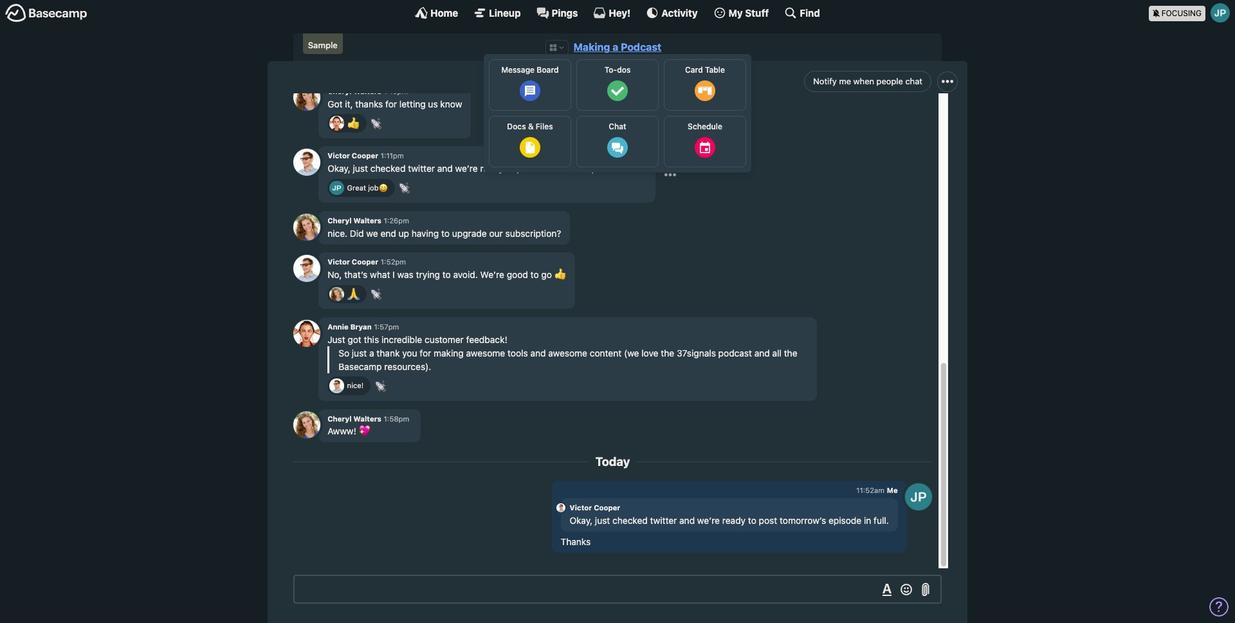 Task type: vqa. For each thing, say whether or not it's contained in the screenshot.
Nothing
no



Task type: describe. For each thing, give the bounding box(es) containing it.
basecamp
[[339, 361, 382, 372]]

to for 1:52pm
[[443, 269, 451, 280]]

victor for 1:52pm
[[328, 258, 350, 266]]

for inside annie bryan 1:57pm just got this incredible customer feedback! so just a thank you for making awesome tools and awesome content             (we love the 37signals podcast and all the basecamp resources).
[[420, 347, 431, 358]]

1:10pm element
[[384, 87, 408, 95]]

twitter inside the victor cooper okay, just checked twitter and we're ready to post tomorrow's episode in full.
[[650, 515, 677, 526]]

what
[[370, 269, 390, 280]]

to-dos link
[[577, 59, 659, 111]]

i
[[393, 269, 395, 280]]

1 walters from the top
[[354, 87, 382, 95]]

&
[[528, 122, 534, 131]]

full. inside the victor cooper okay, just checked twitter and we're ready to post tomorrow's episode in full.
[[874, 515, 889, 526]]

breadcrumb element
[[293, 33, 942, 172]]

1:52pm link
[[381, 258, 406, 266]]

tomorrow's inside the victor cooper okay, just checked twitter and we're ready to post tomorrow's episode in full.
[[780, 515, 827, 526]]

pings
[[552, 7, 578, 18]]

victor c. boosted the chat with 'nice!' element
[[328, 377, 371, 395]]

0 vertical spatial just
[[353, 163, 368, 174]]

focusing
[[1162, 8, 1202, 18]]

docs
[[507, 122, 526, 131]]

chat link
[[577, 116, 659, 167]]

find button
[[785, 6, 821, 19]]

people
[[877, 76, 904, 86]]

got
[[348, 334, 362, 345]]

so
[[339, 347, 350, 358]]

great
[[347, 183, 366, 192]]

nice!
[[347, 381, 364, 390]]

just inside annie bryan 1:57pm just got this incredible customer feedback! so just a thank you for making awesome tools and awesome content             (we love the 37signals podcast and all the basecamp resources).
[[352, 347, 367, 358]]

hey! button
[[594, 6, 631, 19]]

to-dos
[[605, 65, 631, 75]]

sample
[[308, 40, 338, 50]]

victor cooper image left victor cooper 1:11pm
[[293, 149, 321, 176]]

making a podcast link
[[574, 41, 662, 53]]

me
[[840, 76, 852, 86]]

we
[[366, 228, 378, 239]]

1:52pm
[[381, 258, 406, 266]]

my stuff
[[729, 7, 769, 18]]

this
[[364, 334, 379, 345]]

making a podcast
[[574, 41, 662, 53]]

notify
[[814, 76, 837, 86]]

was
[[397, 269, 414, 280]]

message board link
[[489, 59, 572, 111]]

cheryl w. boosted the chat with '🙏' element
[[328, 285, 367, 303]]

0 horizontal spatial for
[[386, 98, 397, 109]]

2 vertical spatial james peterson image
[[906, 483, 933, 510]]

cheryl walters image
[[293, 411, 321, 438]]

1:11pm
[[381, 152, 404, 160]]

0 vertical spatial chat
[[604, 73, 632, 88]]

thanks
[[356, 98, 383, 109]]

in inside the victor cooper okay, just checked twitter and we're ready to post tomorrow's episode in full.
[[864, 515, 872, 526]]

0 vertical spatial twitter
[[408, 163, 435, 174]]

we're
[[481, 269, 505, 280]]

tools
[[508, 347, 528, 358]]

go
[[542, 269, 552, 280]]

annie
[[328, 322, 349, 331]]

1:11pm link
[[381, 152, 404, 160]]

0 horizontal spatial in
[[622, 163, 629, 174]]

annie bryan image
[[293, 320, 321, 347]]

notify me when people chat
[[814, 76, 923, 86]]

good
[[507, 269, 528, 280]]

today
[[596, 455, 630, 469]]

got it, thanks for letting us know
[[328, 98, 462, 109]]

just inside the victor cooper okay, just checked twitter and we're ready to post tomorrow's episode in full.
[[595, 515, 610, 526]]

upgrade
[[452, 228, 487, 239]]

to for okay,
[[748, 515, 757, 526]]

love
[[642, 347, 659, 358]]

and inside the victor cooper okay, just checked twitter and we're ready to post tomorrow's episode in full.
[[680, 515, 695, 526]]

board
[[537, 65, 559, 75]]

ready inside the victor cooper okay, just checked twitter and we're ready to post tomorrow's episode in full.
[[723, 515, 746, 526]]

know
[[441, 98, 462, 109]]

just
[[328, 334, 345, 345]]

cheryl walters 1:26pm nice. did we end up having to upgrade our subscription?
[[328, 216, 562, 239]]

up
[[399, 228, 409, 239]]

1 awesome from the left
[[466, 347, 505, 358]]

card table link
[[664, 59, 747, 111]]

victor cooper 1:52pm no, that's what i was trying to avoid. we're good to go 👍
[[328, 258, 566, 280]]

11:52am element
[[857, 486, 885, 495]]

it,
[[345, 98, 353, 109]]

cheryl walters image for nice. did we end up having to upgrade our subscription?
[[293, 213, 321, 240]]

1:57pm element
[[374, 322, 399, 331]]

0 vertical spatial episode
[[587, 163, 620, 174]]

victor cooper image left victor cooper link
[[556, 503, 565, 512]]

card table
[[685, 65, 725, 75]]

avoid.
[[453, 269, 478, 280]]

0 horizontal spatial checked
[[371, 163, 406, 174]]

1 the from the left
[[661, 347, 675, 358]]

chat
[[906, 76, 923, 86]]

🙏
[[347, 288, 360, 299]]

feedback!
[[466, 334, 508, 345]]

1:57pm link
[[374, 322, 399, 331]]

card
[[685, 65, 703, 75]]

subscription?
[[506, 228, 562, 239]]

episode inside the victor cooper okay, just checked twitter and we're ready to post tomorrow's episode in full.
[[829, 515, 862, 526]]



Task type: locate. For each thing, give the bounding box(es) containing it.
find
[[800, 7, 821, 18]]

activity
[[662, 7, 698, 18]]

2 awesome from the left
[[549, 347, 588, 358]]

to-
[[605, 65, 617, 75]]

twitter
[[408, 163, 435, 174], [650, 515, 677, 526]]

content
[[590, 347, 622, 358]]

victor cooper image inside the victor c. boosted the chat with 'nice!' element
[[330, 379, 344, 393]]

nice.
[[328, 228, 348, 239]]

1 horizontal spatial a
[[613, 41, 619, 53]]

0 vertical spatial post
[[517, 163, 535, 174]]

cheryl for awww!
[[328, 414, 352, 423]]

okay, just checked twitter and we're ready to post tomorrow's episode in full.
[[328, 163, 647, 174]]

awesome left content
[[549, 347, 588, 358]]

annie bryan image
[[330, 116, 344, 130]]

1:58pm element
[[384, 414, 410, 423]]

1:26pm element
[[384, 216, 409, 225]]

1 horizontal spatial twitter
[[650, 515, 677, 526]]

trying
[[416, 269, 440, 280]]

1 horizontal spatial 👍
[[555, 269, 566, 280]]

1 cheryl from the top
[[328, 87, 352, 95]]

james peterson image inside the james p. boosted the chat with 'great job😀' element
[[330, 181, 344, 195]]

1 vertical spatial walters
[[354, 216, 382, 225]]

1 horizontal spatial james peterson image
[[906, 483, 933, 510]]

1 horizontal spatial okay,
[[570, 515, 593, 526]]

1 vertical spatial james peterson image
[[330, 181, 344, 195]]

the right love
[[661, 347, 675, 358]]

message board
[[502, 65, 559, 75]]

0 vertical spatial ready
[[480, 163, 504, 174]]

1 vertical spatial full.
[[874, 515, 889, 526]]

0 vertical spatial we're
[[455, 163, 478, 174]]

1:52pm element
[[381, 258, 406, 266]]

victor inside victor cooper 1:52pm no, that's what i was trying to avoid. we're good to go 👍
[[328, 258, 350, 266]]

1 vertical spatial checked
[[613, 515, 648, 526]]

👍 inside victor cooper 1:52pm no, that's what i was trying to avoid. we're good to go 👍
[[555, 269, 566, 280]]

focusing button
[[1149, 0, 1236, 25]]

cheryl walters image
[[293, 84, 321, 111], [293, 213, 321, 240], [330, 287, 344, 301]]

switch accounts image
[[5, 3, 88, 23]]

1 horizontal spatial awesome
[[549, 347, 588, 358]]

walters inside the cheryl walters 1:26pm nice. did we end up having to upgrade our subscription?
[[354, 216, 382, 225]]

victor down annie bryan image
[[328, 152, 350, 160]]

2 vertical spatial just
[[595, 515, 610, 526]]

1 vertical spatial ready
[[723, 515, 746, 526]]

1 vertical spatial episode
[[829, 515, 862, 526]]

2 the from the left
[[784, 347, 798, 358]]

cheryl up got
[[328, 87, 352, 95]]

full.
[[632, 163, 647, 174], [874, 515, 889, 526]]

got
[[328, 98, 343, 109]]

1 vertical spatial just
[[352, 347, 367, 358]]

sample element
[[303, 33, 343, 54]]

making
[[434, 347, 464, 358]]

1 vertical spatial cheryl walters image
[[293, 213, 321, 240]]

our
[[489, 228, 503, 239]]

chat
[[604, 73, 632, 88], [609, 122, 627, 131]]

1 horizontal spatial the
[[784, 347, 798, 358]]

1 vertical spatial chat
[[609, 122, 627, 131]]

1 vertical spatial cheryl
[[328, 216, 352, 225]]

us
[[428, 98, 438, 109]]

cheryl walters image inside cheryl w. boosted the chat with '🙏' element
[[330, 287, 344, 301]]

james peterson image
[[1211, 3, 1231, 23], [330, 181, 344, 195], [906, 483, 933, 510]]

cooper inside the victor cooper okay, just checked twitter and we're ready to post tomorrow's episode in full.
[[594, 503, 621, 512]]

cooper down today
[[594, 503, 621, 512]]

cooper
[[352, 152, 379, 160], [352, 258, 379, 266], [594, 503, 621, 512]]

cooper for okay,
[[594, 503, 621, 512]]

cooper for 1:11pm
[[352, 152, 379, 160]]

1 vertical spatial a
[[369, 347, 374, 358]]

1:11pm element
[[381, 152, 404, 160]]

we're inside the victor cooper okay, just checked twitter and we're ready to post tomorrow's episode in full.
[[698, 515, 720, 526]]

3 walters from the top
[[354, 414, 382, 423]]

cheryl inside the cheryl walters 1:26pm nice. did we end up having to upgrade our subscription?
[[328, 216, 352, 225]]

stuff
[[746, 7, 769, 18]]

james peterson image left great
[[330, 181, 344, 195]]

2 vertical spatial cheryl
[[328, 414, 352, 423]]

walters up thanks
[[354, 87, 382, 95]]

2 vertical spatial walters
[[354, 414, 382, 423]]

making
[[574, 41, 610, 53]]

1:58pm
[[384, 414, 410, 423]]

1 vertical spatial tomorrow's
[[780, 515, 827, 526]]

checked
[[371, 163, 406, 174], [613, 515, 648, 526]]

0 horizontal spatial the
[[661, 347, 675, 358]]

cheryl inside cheryl walters 1:58pm awww! 💖
[[328, 414, 352, 423]]

just down victor cooper 1:11pm
[[353, 163, 368, 174]]

👍 right go in the left of the page
[[555, 269, 566, 280]]

1:26pm
[[384, 216, 409, 225]]

cooper inside victor cooper 1:52pm no, that's what i was trying to avoid. we're good to go 👍
[[352, 258, 379, 266]]

thank
[[377, 347, 400, 358]]

1 vertical spatial for
[[420, 347, 431, 358]]

1 vertical spatial okay,
[[570, 515, 593, 526]]

1 horizontal spatial full.
[[874, 515, 889, 526]]

0 vertical spatial checked
[[371, 163, 406, 174]]

end
[[381, 228, 396, 239]]

1 vertical spatial cooper
[[352, 258, 379, 266]]

1 vertical spatial in
[[864, 515, 872, 526]]

1 vertical spatial victor
[[328, 258, 350, 266]]

0 vertical spatial cheryl
[[328, 87, 352, 95]]

cheryl up awww!
[[328, 414, 352, 423]]

2 vertical spatial cheryl walters image
[[330, 287, 344, 301]]

a down this
[[369, 347, 374, 358]]

docs & files
[[507, 122, 553, 131]]

for
[[386, 98, 397, 109], [420, 347, 431, 358]]

1 vertical spatial twitter
[[650, 515, 677, 526]]

that's
[[344, 269, 368, 280]]

37signals
[[677, 347, 716, 358]]

great job😀
[[347, 183, 388, 192]]

okay, down victor cooper link
[[570, 515, 593, 526]]

table
[[705, 65, 725, 75]]

0 vertical spatial tomorrow's
[[538, 163, 584, 174]]

in
[[622, 163, 629, 174], [864, 515, 872, 526]]

okay, up great
[[328, 163, 351, 174]]

incredible
[[382, 334, 422, 345]]

1 horizontal spatial checked
[[613, 515, 648, 526]]

just down victor cooper link
[[595, 515, 610, 526]]

james peterson image right the 11:52am
[[906, 483, 933, 510]]

post inside the victor cooper okay, just checked twitter and we're ready to post tomorrow's episode in full.
[[759, 515, 778, 526]]

customer
[[425, 334, 464, 345]]

0 vertical spatial okay,
[[328, 163, 351, 174]]

0 vertical spatial cheryl walters image
[[293, 84, 321, 111]]

we're
[[455, 163, 478, 174], [698, 515, 720, 526]]

okay,
[[328, 163, 351, 174], [570, 515, 593, 526]]

1 horizontal spatial we're
[[698, 515, 720, 526]]

for down 1:10pm on the left
[[386, 98, 397, 109]]

0 vertical spatial cooper
[[352, 152, 379, 160]]

1 horizontal spatial in
[[864, 515, 872, 526]]

victor for okay,
[[570, 503, 592, 512]]

cheryl for nice.
[[328, 216, 352, 225]]

checked down victor cooper link
[[613, 515, 648, 526]]

did
[[350, 228, 364, 239]]

0 horizontal spatial post
[[517, 163, 535, 174]]

0 horizontal spatial ready
[[480, 163, 504, 174]]

james peterson image inside focusing popup button
[[1211, 3, 1231, 23]]

1 vertical spatial 👍
[[555, 269, 566, 280]]

awww!
[[328, 426, 356, 437]]

my
[[729, 7, 743, 18]]

just up the basecamp
[[352, 347, 367, 358]]

1 horizontal spatial for
[[420, 347, 431, 358]]

cheryl walters image left the nice.
[[293, 213, 321, 240]]

checked down 1:11pm element
[[371, 163, 406, 174]]

0 horizontal spatial a
[[369, 347, 374, 358]]

victor cooper image
[[293, 149, 321, 176], [293, 255, 321, 282], [330, 379, 344, 393], [556, 503, 565, 512]]

0 horizontal spatial twitter
[[408, 163, 435, 174]]

a
[[613, 41, 619, 53], [369, 347, 374, 358]]

walters
[[354, 87, 382, 95], [354, 216, 382, 225], [354, 414, 382, 423]]

cooper up that's
[[352, 258, 379, 266]]

1 horizontal spatial tomorrow's
[[780, 515, 827, 526]]

schedule link
[[664, 116, 747, 167]]

0 vertical spatial in
[[622, 163, 629, 174]]

0 vertical spatial a
[[613, 41, 619, 53]]

0 horizontal spatial okay,
[[328, 163, 351, 174]]

ready
[[480, 163, 504, 174], [723, 515, 746, 526]]

to inside the victor cooper okay, just checked twitter and we're ready to post tomorrow's episode in full.
[[748, 515, 757, 526]]

home link
[[415, 6, 458, 19]]

0 horizontal spatial tomorrow's
[[538, 163, 584, 174]]

cheryl walters image left 🙏
[[330, 287, 344, 301]]

a inside annie bryan 1:57pm just got this incredible customer feedback! so just a thank you for making awesome tools and awesome content             (we love the 37signals podcast and all the basecamp resources).
[[369, 347, 374, 358]]

0 vertical spatial for
[[386, 98, 397, 109]]

dos
[[617, 65, 631, 75]]

you
[[402, 347, 417, 358]]

when
[[854, 76, 875, 86]]

2 vertical spatial victor
[[570, 503, 592, 512]]

👍 right annie bryan image
[[347, 117, 360, 129]]

files
[[536, 122, 553, 131]]

1 horizontal spatial ready
[[723, 515, 746, 526]]

walters inside cheryl walters 1:58pm awww! 💖
[[354, 414, 382, 423]]

a up the to-dos in the top of the page
[[613, 41, 619, 53]]

1 vertical spatial we're
[[698, 515, 720, 526]]

home
[[431, 7, 458, 18]]

post
[[517, 163, 535, 174], [759, 515, 778, 526]]

notify me when people chat link
[[805, 71, 932, 92]]

3 cheryl from the top
[[328, 414, 352, 423]]

1:10pm link
[[384, 87, 408, 95]]

0 horizontal spatial full.
[[632, 163, 647, 174]]

thanks
[[561, 536, 591, 547]]

my stuff button
[[714, 6, 769, 19]]

victor inside the victor cooper okay, just checked twitter and we're ready to post tomorrow's episode in full.
[[570, 503, 592, 512]]

annie b. boosted the chat with '👍' element
[[328, 114, 367, 132]]

tomorrow's
[[538, 163, 584, 174], [780, 515, 827, 526]]

11:52am
[[857, 486, 885, 495]]

episode
[[587, 163, 620, 174], [829, 515, 862, 526]]

2 vertical spatial cooper
[[594, 503, 621, 512]]

cheryl walters image left got
[[293, 84, 321, 111]]

victor cooper image left nice!
[[330, 379, 344, 393]]

1 horizontal spatial post
[[759, 515, 778, 526]]

0 vertical spatial victor
[[328, 152, 350, 160]]

1:58pm link
[[384, 414, 410, 423]]

no,
[[328, 269, 342, 280]]

cheryl walters 1:58pm awww! 💖
[[328, 414, 410, 437]]

the right all
[[784, 347, 798, 358]]

lineup link
[[474, 6, 521, 19]]

james peterson image right focusing
[[1211, 3, 1231, 23]]

cheryl walters image for got it, thanks for letting us know
[[293, 84, 321, 111]]

2 walters from the top
[[354, 216, 382, 225]]

schedule
[[688, 122, 723, 131]]

chat inside chat "link"
[[609, 122, 627, 131]]

all
[[773, 347, 782, 358]]

pings button
[[537, 6, 578, 19]]

cooper left 1:11pm link
[[352, 152, 379, 160]]

letting
[[400, 98, 426, 109]]

victor cooper image left no,
[[293, 255, 321, 282]]

0 horizontal spatial awesome
[[466, 347, 505, 358]]

resources).
[[384, 361, 431, 372]]

bryan
[[351, 322, 372, 331]]

for right the you
[[420, 347, 431, 358]]

awesome down feedback!
[[466, 347, 505, 358]]

0 horizontal spatial episode
[[587, 163, 620, 174]]

victor up thanks
[[570, 503, 592, 512]]

okay, inside the victor cooper okay, just checked twitter and we're ready to post tomorrow's episode in full.
[[570, 515, 593, 526]]

0 horizontal spatial 👍
[[347, 117, 360, 129]]

0 vertical spatial walters
[[354, 87, 382, 95]]

victor cooper 1:11pm
[[328, 152, 404, 160]]

victor up no,
[[328, 258, 350, 266]]

main element
[[0, 0, 1236, 25]]

awesome
[[466, 347, 505, 358], [549, 347, 588, 358]]

podcast
[[621, 41, 662, 53]]

james p. boosted the chat with 'great job😀' element
[[328, 179, 395, 197]]

walters up 💖
[[354, 414, 382, 423]]

the
[[661, 347, 675, 358], [784, 347, 798, 358]]

0 vertical spatial james peterson image
[[1211, 3, 1231, 23]]

cooper for 1:52pm
[[352, 258, 379, 266]]

1 horizontal spatial episode
[[829, 515, 862, 526]]

2 horizontal spatial james peterson image
[[1211, 3, 1231, 23]]

0 vertical spatial full.
[[632, 163, 647, 174]]

(we
[[624, 347, 639, 358]]

checked inside the victor cooper okay, just checked twitter and we're ready to post tomorrow's episode in full.
[[613, 515, 648, 526]]

victor for 1:11pm
[[328, 152, 350, 160]]

to inside the cheryl walters 1:26pm nice. did we end up having to upgrade our subscription?
[[442, 228, 450, 239]]

0 horizontal spatial we're
[[455, 163, 478, 174]]

walters for 💖
[[354, 414, 382, 423]]

0 horizontal spatial james peterson image
[[330, 181, 344, 195]]

walters for did
[[354, 216, 382, 225]]

cheryl up the nice.
[[328, 216, 352, 225]]

None text field
[[293, 575, 942, 604]]

to for 1:26pm
[[442, 228, 450, 239]]

walters up we
[[354, 216, 382, 225]]

2 cheryl from the top
[[328, 216, 352, 225]]

0 vertical spatial 👍
[[347, 117, 360, 129]]

having
[[412, 228, 439, 239]]

1 vertical spatial post
[[759, 515, 778, 526]]

cheryl
[[328, 87, 352, 95], [328, 216, 352, 225], [328, 414, 352, 423]]

1:57pm
[[374, 322, 399, 331]]

11:52am link
[[857, 486, 885, 495]]



